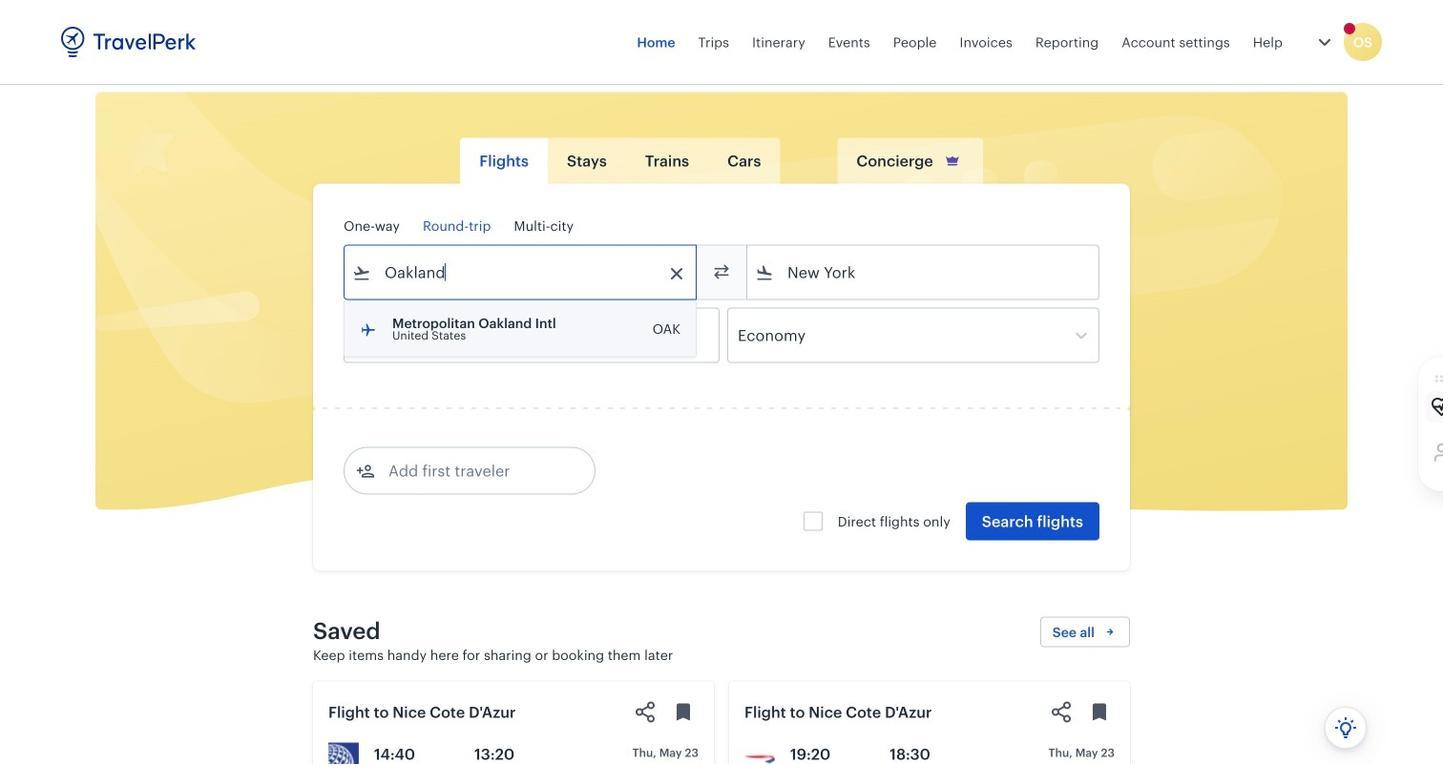 Task type: describe. For each thing, give the bounding box(es) containing it.
Return text field
[[485, 309, 584, 362]]

united airlines image
[[328, 743, 359, 765]]

Depart text field
[[371, 309, 471, 362]]



Task type: locate. For each thing, give the bounding box(es) containing it.
From search field
[[371, 257, 671, 288]]

Add first traveler search field
[[375, 456, 574, 486]]

To search field
[[774, 257, 1074, 288]]

british airways image
[[744, 743, 775, 765]]



